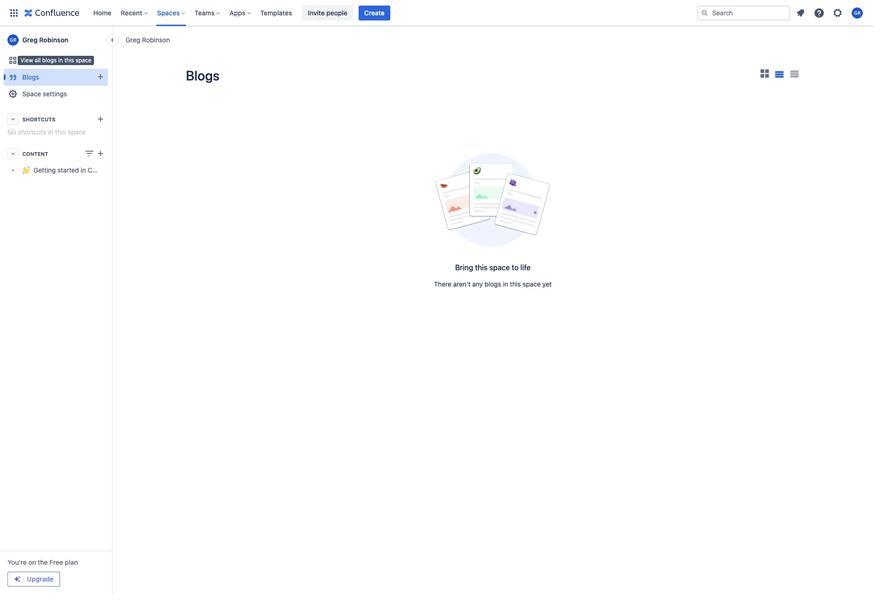 Task type: describe. For each thing, give the bounding box(es) containing it.
all
[[35, 57, 41, 64]]

create a page image
[[95, 148, 106, 159]]

on
[[28, 559, 36, 567]]

space settings
[[22, 90, 67, 98]]

spaces
[[157, 9, 180, 17]]

1 horizontal spatial greg
[[126, 36, 140, 44]]

in up blogs link
[[58, 57, 63, 64]]

the
[[38, 559, 48, 567]]

0 horizontal spatial greg robinson link
[[4, 31, 108, 49]]

upgrade
[[27, 575, 54, 583]]

this up blogs link
[[64, 57, 74, 64]]

no shortcuts in this space
[[7, 128, 86, 136]]

1 horizontal spatial greg robinson
[[126, 36, 170, 44]]

yet
[[543, 280, 552, 288]]

apps button
[[227, 5, 255, 20]]

premium image
[[14, 576, 21, 583]]

plan
[[65, 559, 78, 567]]

life
[[521, 264, 531, 272]]

space up blogs link
[[76, 57, 91, 64]]

1 horizontal spatial blogs
[[186, 68, 220, 83]]

shortcuts
[[18, 128, 46, 136]]

you're
[[7, 559, 27, 567]]

settings
[[43, 90, 67, 98]]

invite people
[[308, 9, 348, 17]]

robinson inside space element
[[39, 36, 68, 44]]

create a blog image
[[95, 71, 106, 82]]

content button
[[4, 145, 108, 162]]

to
[[512, 264, 519, 272]]

list image
[[776, 71, 784, 78]]

no
[[7, 128, 16, 136]]

any
[[473, 280, 483, 288]]

aren't
[[454, 280, 471, 288]]

in down 'bring this space to life'
[[503, 280, 509, 288]]

this down to
[[510, 280, 521, 288]]

invite people button
[[303, 5, 353, 20]]

help icon image
[[814, 7, 825, 18]]

recent button
[[118, 5, 152, 20]]

you're on the free plan
[[7, 559, 78, 567]]

bring
[[455, 264, 474, 272]]

create
[[364, 9, 385, 17]]

in down shortcuts "dropdown button"
[[48, 128, 53, 136]]

space element
[[0, 26, 122, 595]]

people
[[327, 9, 348, 17]]

apps
[[230, 9, 246, 17]]

cards image
[[760, 68, 771, 79]]

1 horizontal spatial robinson
[[142, 36, 170, 44]]

all content
[[22, 56, 55, 64]]

space left yet
[[523, 280, 541, 288]]

getting
[[34, 166, 56, 174]]



Task type: locate. For each thing, give the bounding box(es) containing it.
spaces button
[[154, 5, 189, 20]]

getting started in confluence
[[34, 166, 122, 174]]

shortcuts
[[22, 116, 55, 122]]

robinson down spaces
[[142, 36, 170, 44]]

in right the started
[[81, 166, 86, 174]]

templates
[[261, 9, 292, 17]]

templates link
[[258, 5, 295, 20]]

invite
[[308, 9, 325, 17]]

blogs right any
[[485, 280, 502, 288]]

0 horizontal spatial greg
[[22, 36, 38, 44]]

greg robinson down recent dropdown button
[[126, 36, 170, 44]]

greg robinson inside space element
[[22, 36, 68, 44]]

0 horizontal spatial blogs
[[22, 73, 39, 81]]

add shortcut image
[[95, 114, 106, 125]]

teams
[[195, 9, 215, 17]]

0 horizontal spatial robinson
[[39, 36, 68, 44]]

this
[[64, 57, 74, 64], [55, 128, 66, 136], [475, 264, 488, 272], [510, 280, 521, 288]]

blogs right all
[[42, 57, 57, 64]]

recent
[[121, 9, 142, 17]]

content
[[22, 151, 48, 157]]

space
[[76, 57, 91, 64], [68, 128, 86, 136], [490, 264, 510, 272], [523, 280, 541, 288]]

global element
[[6, 0, 696, 26]]

home link
[[91, 5, 114, 20]]

view
[[20, 57, 33, 64]]

this inside space element
[[55, 128, 66, 136]]

1 horizontal spatial blogs
[[485, 280, 502, 288]]

all
[[22, 56, 30, 64]]

space
[[22, 90, 41, 98]]

notification icon image
[[796, 7, 807, 18]]

banner
[[0, 0, 875, 26]]

banner containing home
[[0, 0, 875, 26]]

space left to
[[490, 264, 510, 272]]

appswitcher icon image
[[8, 7, 20, 18]]

your profile and preferences image
[[852, 7, 864, 18]]

compact list image
[[789, 69, 801, 80]]

robinson up view all blogs in this space
[[39, 36, 68, 44]]

all content link
[[4, 52, 108, 69]]

0 vertical spatial blogs
[[42, 57, 57, 64]]

blogs inside space element
[[22, 73, 39, 81]]

greg robinson up content
[[22, 36, 68, 44]]

blogs link
[[4, 69, 108, 86]]

teams button
[[192, 5, 224, 20]]

blogs
[[186, 68, 220, 83], [22, 73, 39, 81]]

greg robinson
[[126, 36, 170, 44], [22, 36, 68, 44]]

greg inside space element
[[22, 36, 38, 44]]

this up any
[[475, 264, 488, 272]]

in
[[58, 57, 63, 64], [48, 128, 53, 136], [81, 166, 86, 174], [503, 280, 509, 288]]

greg robinson link down recent dropdown button
[[126, 35, 170, 44]]

getting started in confluence link
[[4, 162, 122, 179]]

greg
[[126, 36, 140, 44], [22, 36, 38, 44]]

1 vertical spatial blogs
[[485, 280, 502, 288]]

content
[[32, 56, 55, 64]]

settings icon image
[[833, 7, 844, 18]]

1 horizontal spatial greg robinson link
[[126, 35, 170, 44]]

blogs
[[42, 57, 57, 64], [485, 280, 502, 288]]

confluence image
[[24, 7, 79, 18], [24, 7, 79, 18]]

robinson
[[142, 36, 170, 44], [39, 36, 68, 44]]

greg robinson link
[[4, 31, 108, 49], [126, 35, 170, 44]]

bring this space to life
[[455, 264, 531, 272]]

space settings link
[[4, 86, 108, 102]]

greg robinson link up view all blogs in this space
[[4, 31, 108, 49]]

0 horizontal spatial greg robinson
[[22, 36, 68, 44]]

space inside space element
[[68, 128, 86, 136]]

view all blogs in this space
[[20, 57, 91, 64]]

there aren't any blogs in this space yet
[[434, 280, 552, 288]]

this down shortcuts "dropdown button"
[[55, 128, 66, 136]]

upgrade button
[[8, 573, 60, 587]]

create link
[[359, 5, 391, 20]]

confluence
[[88, 166, 122, 174]]

greg down recent dropdown button
[[126, 36, 140, 44]]

shortcuts button
[[4, 111, 108, 128]]

greg up all
[[22, 36, 38, 44]]

there
[[434, 280, 452, 288]]

space down shortcuts "dropdown button"
[[68, 128, 86, 136]]

Search field
[[698, 5, 791, 20]]

started
[[58, 166, 79, 174]]

0 horizontal spatial blogs
[[42, 57, 57, 64]]

change view image
[[84, 148, 95, 159]]

home
[[93, 9, 112, 17]]

search image
[[702, 9, 709, 17]]

free
[[50, 559, 63, 567]]



Task type: vqa. For each thing, say whether or not it's contained in the screenshot.
Sit
no



